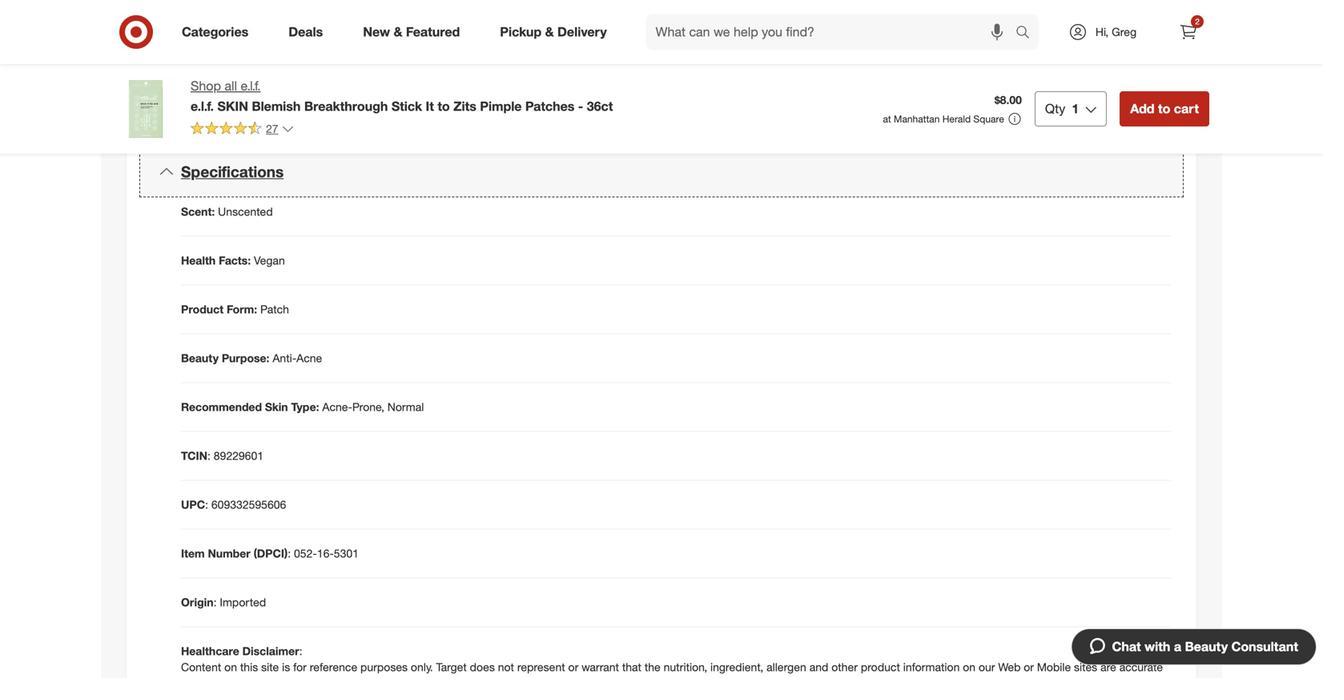 Task type: locate. For each thing, give the bounding box(es) containing it.
1 horizontal spatial are
[[1101, 661, 1117, 675]]

36ct
[[587, 98, 613, 114]]

all down 'phthalates,'
[[848, 76, 860, 90]]

vegan,
[[783, 108, 816, 122]]

shop
[[191, 78, 221, 94]]

information
[[903, 661, 960, 675], [298, 677, 354, 678]]

pickup & delivery link
[[486, 14, 627, 50]]

: inside healthcare disclaimer : content on this site is for reference purposes only.  target does not represent or warrant that the nutrition, ingredient, allergen and other product information on our web or mobile sites are accurate or complete, since this information comes from the product manufacturers.  on occasion, manufacturers may improve or change their product formulas and update their labels.  we recommend tha
[[299, 645, 302, 659]]

acne-
[[322, 400, 352, 414]]

1 horizontal spatial to
[[722, 108, 732, 122]]

or up on at the left of the page
[[568, 661, 579, 675]]

chic.
[[1136, 108, 1159, 122]]

e.l.f. right all
[[241, 78, 261, 94]]

2 vertical spatial is
[[282, 661, 290, 675]]

to inside button
[[1158, 101, 1171, 117]]

1
[[1072, 101, 1079, 117]]

their down other
[[825, 677, 848, 678]]

: left imported
[[214, 596, 217, 610]]

from up the hydroquinone.
[[814, 60, 837, 74]]

beauty
[[181, 351, 219, 365], [1185, 639, 1228, 655]]

content
[[181, 661, 221, 675]]

item number (dpci) : 052-16-5301
[[181, 547, 359, 561]]

1 horizontal spatial is
[[913, 76, 921, 90]]

e.l.f.
[[704, 60, 722, 74], [864, 76, 881, 90], [241, 78, 261, 94], [191, 98, 214, 114]]

specifications button
[[139, 146, 1184, 198]]

tcin
[[181, 449, 207, 463]]

free right also
[[948, 76, 967, 90]]

skin
[[265, 400, 288, 414]]

chat with a beauty consultant button
[[1071, 629, 1317, 666]]

0 vertical spatial is
[[913, 76, 921, 90]]

1 horizontal spatial beauty
[[1185, 639, 1228, 655]]

& for new
[[394, 24, 402, 40]]

e.l.f. down shop at the left
[[191, 98, 214, 114]]

2 vertical spatial from
[[394, 677, 417, 678]]

0 vertical spatial information
[[903, 661, 960, 675]]

does
[[470, 661, 495, 675]]

1 horizontal spatial skin
[[884, 76, 910, 90]]

16-
[[317, 547, 334, 561]]

and down products
[[752, 76, 771, 90]]

manhattan
[[894, 113, 940, 125]]

beauty inside chat with a beauty consultant 'button'
[[1185, 639, 1228, 655]]

new & featured
[[363, 24, 460, 40]]

recommended
[[181, 400, 262, 414]]

0 horizontal spatial from
[[394, 677, 417, 678]]

healthcare disclaimer : content on this site is for reference purposes only.  target does not represent or warrant that the nutrition, ingredient, allergen and other product information on our web or mobile sites are accurate or complete, since this information comes from the product manufacturers.  on occasion, manufacturers may improve or change their product formulas and update their labels.  we recommend tha
[[181, 645, 1163, 678]]

with left the a
[[1145, 639, 1171, 655]]

are inside healthcare disclaimer : content on this site is for reference purposes only.  target does not represent or warrant that the nutrition, ingredient, allergen and other product information on our web or mobile sites are accurate or complete, since this information comes from the product manufacturers.  on occasion, manufacturers may improve or change their product formulas and update their labels.  we recommend tha
[[1101, 661, 1117, 675]]

beauty right the a
[[1185, 639, 1228, 655]]

2 their from the left
[[1000, 677, 1022, 678]]

from down nonylphenol
[[971, 76, 994, 90]]

nonylphenol
[[951, 60, 1013, 74]]

skin inside all e.l.f. products are free from phthalates, parabens, nonylphenol ethoxylates, triclosan, triclocarban and hydroquinone. all e.l.f. skin is also free from sulfates.
[[884, 76, 910, 90]]

2 vertical spatial all
[[848, 76, 860, 90]]

and up change at the bottom
[[810, 661, 829, 675]]

2 horizontal spatial free
[[948, 76, 967, 90]]

2 horizontal spatial is
[[1124, 108, 1133, 122]]

sites
[[1074, 661, 1098, 675]]

our
[[979, 661, 995, 675]]

skin down parabens,
[[884, 76, 910, 90]]

0 vertical spatial with
[[755, 28, 776, 42]]

0 horizontal spatial to
[[438, 98, 450, 114]]

to left be
[[722, 108, 732, 122]]

beauty left purpose: at the left bottom of page
[[181, 351, 219, 365]]

with inside 'button'
[[1145, 639, 1171, 655]]

specifications
[[181, 162, 284, 181]]

1 horizontal spatial &
[[545, 24, 554, 40]]

or down content
[[181, 677, 191, 678]]

upc : 609332595606
[[181, 498, 286, 512]]

& right "new"
[[394, 24, 402, 40]]

1 horizontal spatial their
[[1000, 677, 1022, 678]]

1 vertical spatial with
[[1145, 639, 1171, 655]]

1 vertical spatial this
[[277, 677, 294, 678]]

free up the hydroquinone.
[[792, 60, 811, 74]]

1 vertical spatial beauty
[[1185, 639, 1228, 655]]

skin inside shop all e.l.f. e.l.f. skin blemish breakthrough stick it to zits pimple patches - 36ct
[[217, 98, 248, 114]]

0 horizontal spatial the
[[420, 677, 436, 678]]

& right pickup
[[545, 24, 554, 40]]

1 horizontal spatial on
[[963, 661, 976, 675]]

are
[[773, 60, 789, 74], [1101, 661, 1117, 675]]

0 horizontal spatial information
[[298, 677, 354, 678]]

to for proud to be 100% vegan, cruelty-free and leaping bunny certified. because kindness is chic.
[[722, 108, 732, 122]]

all right for:
[[739, 28, 752, 42]]

are up recommend on the bottom right of the page
[[1101, 661, 1117, 675]]

are down the great for: all with active breakouts
[[773, 60, 789, 74]]

since
[[247, 677, 273, 678]]

information up formulas
[[903, 661, 960, 675]]

product down target
[[439, 677, 479, 678]]

: for imported
[[214, 596, 217, 610]]

is inside all e.l.f. products are free from phthalates, parabens, nonylphenol ethoxylates, triclosan, triclocarban and hydroquinone. all e.l.f. skin is also free from sulfates.
[[913, 76, 921, 90]]

are inside all e.l.f. products are free from phthalates, parabens, nonylphenol ethoxylates, triclosan, triclocarban and hydroquinone. all e.l.f. skin is also free from sulfates.
[[773, 60, 789, 74]]

beauty purpose: anti-acne
[[181, 351, 322, 365]]

e.l.f. up 'triclocarban'
[[704, 60, 722, 74]]

1 their from the left
[[825, 677, 848, 678]]

all e.l.f. products are free from phthalates, parabens, nonylphenol ethoxylates, triclosan, triclocarban and hydroquinone. all e.l.f. skin is also free from sulfates.
[[689, 60, 1124, 90]]

to for add to cart
[[1158, 101, 1171, 117]]

on
[[224, 661, 237, 675], [963, 661, 976, 675]]

1 vertical spatial are
[[1101, 661, 1117, 675]]

recommend
[[1080, 677, 1140, 678]]

0 vertical spatial the
[[645, 661, 661, 675]]

to right add
[[1158, 101, 1171, 117]]

product up formulas
[[861, 661, 900, 675]]

0 vertical spatial this
[[240, 661, 258, 675]]

0 horizontal spatial on
[[224, 661, 237, 675]]

: left 89229601 at the left of page
[[207, 449, 211, 463]]

healthcare
[[181, 645, 239, 659]]

reference
[[310, 661, 357, 675]]

health
[[181, 254, 216, 268]]

site
[[261, 661, 279, 675]]

the down only.
[[420, 677, 436, 678]]

a
[[1174, 639, 1182, 655]]

0 vertical spatial skin
[[884, 76, 910, 90]]

free
[[792, 60, 811, 74], [948, 76, 967, 90], [858, 108, 877, 122]]

is down parabens,
[[913, 76, 921, 90]]

0 vertical spatial all
[[739, 28, 752, 42]]

with left active
[[755, 28, 776, 42]]

1 horizontal spatial with
[[1145, 639, 1171, 655]]

0 horizontal spatial free
[[792, 60, 811, 74]]

product
[[861, 661, 900, 675], [439, 677, 479, 678], [851, 677, 890, 678]]

or up labels.
[[1024, 661, 1034, 675]]

and left update
[[940, 677, 959, 678]]

to right it
[[438, 98, 450, 114]]

0 horizontal spatial this
[[240, 661, 258, 675]]

skin down all
[[217, 98, 248, 114]]

0 horizontal spatial skin
[[217, 98, 248, 114]]

may
[[704, 677, 725, 678]]

27 link
[[191, 121, 294, 139]]

on up complete,
[[224, 661, 237, 675]]

& inside 'link'
[[545, 24, 554, 40]]

2 & from the left
[[545, 24, 554, 40]]

from down only.
[[394, 677, 417, 678]]

1 vertical spatial skin
[[217, 98, 248, 114]]

this down the for
[[277, 677, 294, 678]]

all up 'triclocarban'
[[689, 60, 701, 74]]

0 vertical spatial beauty
[[181, 351, 219, 365]]

What can we help you find? suggestions appear below search field
[[646, 14, 1020, 50]]

for:
[[720, 28, 736, 42]]

square
[[974, 113, 1004, 125]]

search button
[[1009, 14, 1047, 53]]

2 horizontal spatial to
[[1158, 101, 1171, 117]]

e.l.f. down 'phthalates,'
[[864, 76, 881, 90]]

stick
[[392, 98, 422, 114]]

represent
[[517, 661, 565, 675]]

is left chic.
[[1124, 108, 1133, 122]]

0 horizontal spatial are
[[773, 60, 789, 74]]

or
[[568, 661, 579, 675], [1024, 661, 1034, 675], [181, 677, 191, 678], [772, 677, 782, 678]]

from
[[814, 60, 837, 74], [971, 76, 994, 90], [394, 677, 417, 678]]

shop all e.l.f. e.l.f. skin blemish breakthrough stick it to zits pimple patches - 36ct
[[191, 78, 613, 114]]

0 horizontal spatial is
[[282, 661, 290, 675]]

manufacturers.
[[482, 677, 557, 678]]

: for 609332595606
[[205, 498, 208, 512]]

active
[[779, 28, 808, 42]]

1 on from the left
[[224, 661, 237, 675]]

0 horizontal spatial &
[[394, 24, 402, 40]]

free left at
[[858, 108, 877, 122]]

information down reference
[[298, 677, 354, 678]]

2 vertical spatial free
[[858, 108, 877, 122]]

patches
[[525, 98, 575, 114]]

is
[[913, 76, 921, 90], [1124, 108, 1133, 122], [282, 661, 290, 675]]

2
[[1195, 16, 1200, 26]]

this up since
[[240, 661, 258, 675]]

& for pickup
[[545, 24, 554, 40]]

to
[[438, 98, 450, 114], [1158, 101, 1171, 117], [722, 108, 732, 122]]

labels.
[[1025, 677, 1058, 678]]

:
[[207, 449, 211, 463], [205, 498, 208, 512], [288, 547, 291, 561], [214, 596, 217, 610], [299, 645, 302, 659]]

all
[[225, 78, 237, 94]]

only.
[[411, 661, 433, 675]]

1 vertical spatial from
[[971, 76, 994, 90]]

qty 1
[[1045, 101, 1079, 117]]

on up update
[[963, 661, 976, 675]]

0 horizontal spatial their
[[825, 677, 848, 678]]

1 vertical spatial free
[[948, 76, 967, 90]]

add to cart
[[1130, 101, 1199, 117]]

skin
[[884, 76, 910, 90], [217, 98, 248, 114]]

2 horizontal spatial all
[[848, 76, 860, 90]]

is left the for
[[282, 661, 290, 675]]

be
[[735, 108, 748, 122]]

chat
[[1112, 639, 1141, 655]]

0 vertical spatial are
[[773, 60, 789, 74]]

acne
[[297, 351, 322, 365]]

to inside shop all e.l.f. e.l.f. skin blemish breakthrough stick it to zits pimple patches - 36ct
[[438, 98, 450, 114]]

1 horizontal spatial this
[[277, 677, 294, 678]]

1 & from the left
[[394, 24, 402, 40]]

: left 609332595606
[[205, 498, 208, 512]]

the up manufacturers
[[645, 661, 661, 675]]

that
[[622, 661, 642, 675]]

0 horizontal spatial all
[[689, 60, 701, 74]]

their down web
[[1000, 677, 1022, 678]]

prone,
[[352, 400, 384, 414]]

1 horizontal spatial from
[[814, 60, 837, 74]]

sulfates.
[[997, 76, 1038, 90]]

from inside healthcare disclaimer : content on this site is for reference purposes only.  target does not represent or warrant that the nutrition, ingredient, allergen and other product information on our web or mobile sites are accurate or complete, since this information comes from the product manufacturers.  on occasion, manufacturers may improve or change their product formulas and update their labels.  we recommend tha
[[394, 677, 417, 678]]

0 vertical spatial free
[[792, 60, 811, 74]]

cruelty-
[[820, 108, 858, 122]]

: up the for
[[299, 645, 302, 659]]

imported
[[220, 596, 266, 610]]



Task type: describe. For each thing, give the bounding box(es) containing it.
scent:
[[181, 205, 215, 219]]

because
[[1030, 108, 1074, 122]]

new
[[363, 24, 390, 40]]

new & featured link
[[349, 14, 480, 50]]

proud to be 100% vegan, cruelty-free and leaping bunny certified. because kindness is chic.
[[689, 108, 1159, 122]]

triclosan,
[[1079, 60, 1124, 74]]

recommended skin type: acne-prone, normal
[[181, 400, 424, 414]]

pimple
[[480, 98, 522, 114]]

pickup & delivery
[[500, 24, 607, 40]]

product form: patch
[[181, 302, 289, 317]]

formulas
[[893, 677, 937, 678]]

it
[[426, 98, 434, 114]]

1 vertical spatial is
[[1124, 108, 1133, 122]]

facts:
[[219, 254, 251, 268]]

1 horizontal spatial free
[[858, 108, 877, 122]]

1 vertical spatial all
[[689, 60, 701, 74]]

(dpci)
[[254, 547, 288, 561]]

update
[[962, 677, 997, 678]]

herald
[[943, 113, 971, 125]]

other
[[832, 661, 858, 675]]

deals link
[[275, 14, 343, 50]]

1 vertical spatial the
[[420, 677, 436, 678]]

breakthrough
[[304, 98, 388, 114]]

100%
[[751, 108, 780, 122]]

certified.
[[981, 108, 1026, 122]]

mobile
[[1037, 661, 1071, 675]]

052-
[[294, 547, 317, 561]]

consultant
[[1232, 639, 1298, 655]]

scent: unscented
[[181, 205, 273, 219]]

normal
[[388, 400, 424, 414]]

89229601
[[214, 449, 264, 463]]

: for 89229601
[[207, 449, 211, 463]]

manufacturers
[[629, 677, 701, 678]]

1 horizontal spatial all
[[739, 28, 752, 42]]

add to cart button
[[1120, 91, 1210, 127]]

at manhattan herald square
[[883, 113, 1004, 125]]

0 horizontal spatial beauty
[[181, 351, 219, 365]]

greg
[[1112, 25, 1137, 39]]

phthalates,
[[841, 60, 895, 74]]

blemish
[[252, 98, 301, 114]]

on
[[560, 677, 575, 678]]

cart
[[1174, 101, 1199, 117]]

at
[[883, 113, 891, 125]]

item
[[181, 547, 205, 561]]

is inside healthcare disclaimer : content on this site is for reference purposes only.  target does not represent or warrant that the nutrition, ingredient, allergen and other product information on our web or mobile sites are accurate or complete, since this information comes from the product manufacturers.  on occasion, manufacturers may improve or change their product formulas and update their labels.  we recommend tha
[[282, 661, 290, 675]]

2 link
[[1171, 14, 1206, 50]]

complete,
[[194, 677, 244, 678]]

improve
[[729, 677, 769, 678]]

: left 052-
[[288, 547, 291, 561]]

hi, greg
[[1096, 25, 1137, 39]]

triclocarban
[[689, 76, 749, 90]]

unscented
[[218, 205, 273, 219]]

product
[[181, 302, 224, 317]]

or down allergen
[[772, 677, 782, 678]]

warrant
[[582, 661, 619, 675]]

target
[[436, 661, 467, 675]]

leaping
[[903, 108, 943, 122]]

upc
[[181, 498, 205, 512]]

hi,
[[1096, 25, 1109, 39]]

1 horizontal spatial information
[[903, 661, 960, 675]]

and left leaping
[[880, 108, 899, 122]]

patch
[[260, 302, 289, 317]]

great for: all with active breakouts
[[689, 28, 861, 42]]

tcin : 89229601
[[181, 449, 264, 463]]

web
[[998, 661, 1021, 675]]

pickup
[[500, 24, 542, 40]]

breakouts
[[811, 28, 861, 42]]

product down other
[[851, 677, 890, 678]]

allergen
[[767, 661, 807, 675]]

deals
[[289, 24, 323, 40]]

also
[[924, 76, 945, 90]]

and inside all e.l.f. products are free from phthalates, parabens, nonylphenol ethoxylates, triclosan, triclocarban and hydroquinone. all e.l.f. skin is also free from sulfates.
[[752, 76, 771, 90]]

0 vertical spatial from
[[814, 60, 837, 74]]

we
[[1061, 677, 1076, 678]]

-
[[578, 98, 583, 114]]

anti-
[[273, 351, 297, 365]]

image of e.l.f. skin blemish breakthrough stick it to zits pimple patches - 36ct image
[[114, 77, 178, 141]]

qty
[[1045, 101, 1066, 117]]

0 horizontal spatial with
[[755, 28, 776, 42]]

kindness
[[1077, 108, 1121, 122]]

vegan
[[254, 254, 285, 268]]

not
[[498, 661, 514, 675]]

2 on from the left
[[963, 661, 976, 675]]

1 horizontal spatial the
[[645, 661, 661, 675]]

great
[[689, 28, 717, 42]]

609332595606
[[211, 498, 286, 512]]

2 horizontal spatial from
[[971, 76, 994, 90]]

ethoxylates,
[[1016, 60, 1076, 74]]

delivery
[[558, 24, 607, 40]]

nutrition,
[[664, 661, 707, 675]]

form:
[[227, 302, 257, 317]]

featured
[[406, 24, 460, 40]]

1 vertical spatial information
[[298, 677, 354, 678]]

ingredient,
[[711, 661, 764, 675]]



Task type: vqa. For each thing, say whether or not it's contained in the screenshot.
Because at right top
yes



